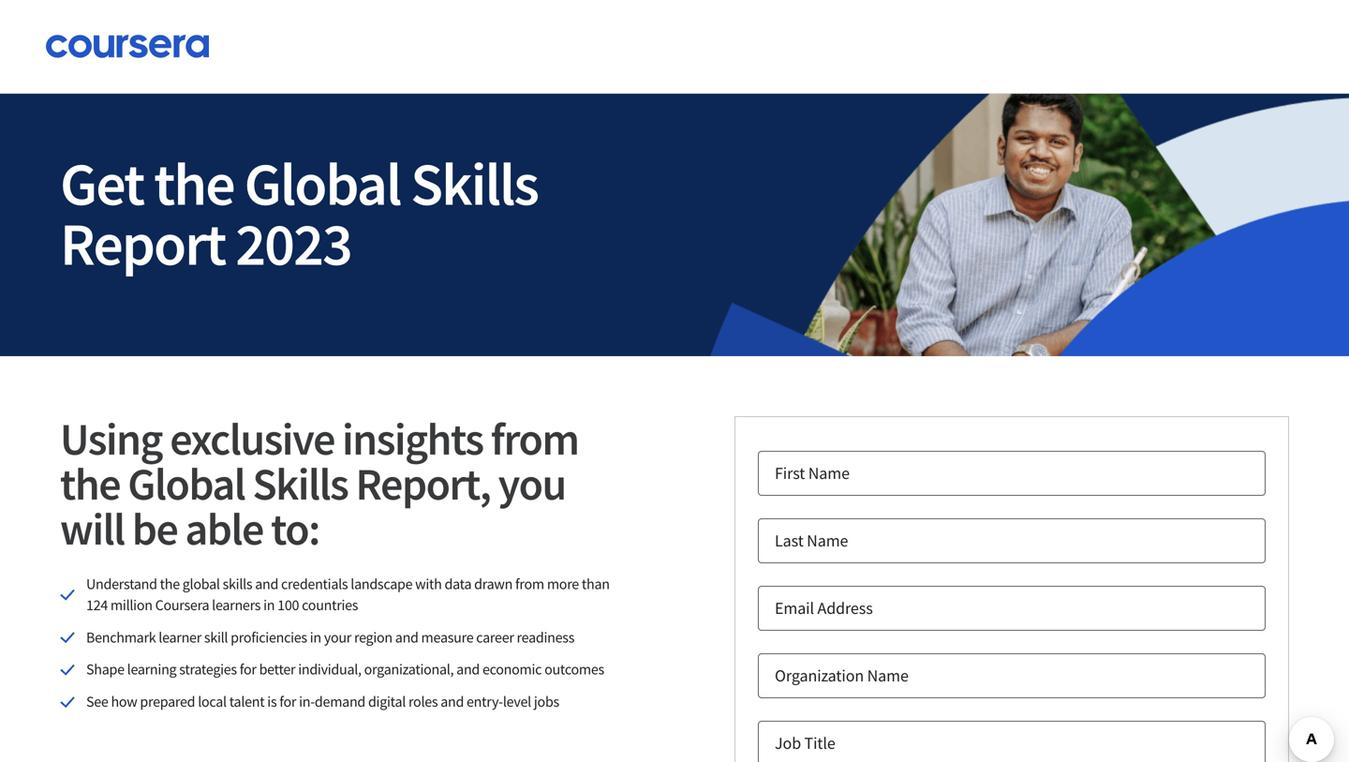 Task type: locate. For each thing, give the bounding box(es) containing it.
countries
[[302, 596, 358, 614]]

shape learning strategies for better individual, organizational, and economic outcomes
[[86, 660, 605, 679]]

in left your
[[310, 628, 321, 647]]

able
[[185, 501, 263, 557]]

name
[[809, 463, 850, 484], [807, 530, 849, 551], [868, 665, 909, 686]]

1 vertical spatial global
[[128, 456, 245, 512]]

and right skills
[[255, 575, 278, 593]]

1 vertical spatial name
[[807, 530, 849, 551]]

0 vertical spatial name
[[809, 463, 850, 484]]

name right last
[[807, 530, 849, 551]]

0 vertical spatial skills
[[411, 146, 538, 221]]

0 horizontal spatial in
[[263, 596, 275, 614]]

name for last name
[[807, 530, 849, 551]]

124
[[86, 596, 108, 614]]

the inside understand the global skills and credentials landscape with data drawn from more than 124 million coursera learners in 100 countries
[[160, 575, 180, 593]]

last
[[775, 530, 804, 551]]

name right organization
[[868, 665, 909, 686]]

the left be
[[60, 456, 120, 512]]

get
[[60, 146, 144, 221]]

100
[[278, 596, 299, 614]]

the up 'coursera'
[[160, 575, 180, 593]]

0 horizontal spatial skills
[[253, 456, 348, 512]]

1 vertical spatial in
[[310, 628, 321, 647]]

for left better
[[240, 660, 256, 679]]

see how prepared local talent is for in-demand digital roles and entry-level jobs
[[86, 692, 559, 711]]

skills
[[411, 146, 538, 221], [253, 456, 348, 512]]

0 vertical spatial the
[[154, 146, 234, 221]]

Job Title text field
[[758, 721, 1266, 762]]

for
[[240, 660, 256, 679], [280, 692, 296, 711]]

the right get
[[154, 146, 234, 221]]

skill
[[204, 628, 228, 647]]

First Name text field
[[758, 451, 1266, 496]]

demand
[[315, 692, 366, 711]]

for right is
[[280, 692, 296, 711]]

the inside get the global skills report 2023
[[154, 146, 234, 221]]

organization
[[775, 665, 864, 686]]

understand
[[86, 575, 157, 593]]

insights
[[342, 411, 483, 467]]

roles
[[409, 692, 438, 711]]

1 vertical spatial the
[[60, 456, 120, 512]]

and up entry-
[[457, 660, 480, 679]]

the for get
[[154, 146, 234, 221]]

shape
[[86, 660, 124, 679]]

0 vertical spatial for
[[240, 660, 256, 679]]

skills inside 'using exclusive insights from the global skills report, you will be able to:'
[[253, 456, 348, 512]]

2023
[[235, 206, 351, 281]]

report
[[60, 206, 225, 281]]

talent
[[229, 692, 265, 711]]

to:
[[271, 501, 319, 557]]

1 vertical spatial skills
[[253, 456, 348, 512]]

2 vertical spatial the
[[160, 575, 180, 593]]

readiness
[[517, 628, 575, 647]]

job title
[[775, 732, 836, 754]]

economic
[[483, 660, 542, 679]]

in
[[263, 596, 275, 614], [310, 628, 321, 647]]

career
[[476, 628, 514, 647]]

learners
[[212, 596, 261, 614]]

2 vertical spatial name
[[868, 665, 909, 686]]

the
[[154, 146, 234, 221], [60, 456, 120, 512], [160, 575, 180, 593]]

your
[[324, 628, 352, 647]]

entry-
[[467, 692, 503, 711]]

coursera logo image
[[45, 35, 210, 58]]

from
[[491, 411, 579, 467], [516, 575, 544, 593]]

million
[[111, 596, 152, 614]]

and
[[255, 575, 278, 593], [395, 628, 419, 647], [457, 660, 480, 679], [441, 692, 464, 711]]

1 horizontal spatial for
[[280, 692, 296, 711]]

in-
[[299, 692, 315, 711]]

global
[[244, 146, 401, 221], [128, 456, 245, 512]]

address
[[818, 598, 873, 619]]

using exclusive insights from the global skills report, you will be able to:
[[60, 411, 579, 557]]

1 vertical spatial for
[[280, 692, 296, 711]]

0 vertical spatial from
[[491, 411, 579, 467]]

jobs
[[534, 692, 559, 711]]

digital
[[368, 692, 406, 711]]

and right roles
[[441, 692, 464, 711]]

0 vertical spatial in
[[263, 596, 275, 614]]

1 horizontal spatial in
[[310, 628, 321, 647]]

0 horizontal spatial for
[[240, 660, 256, 679]]

is
[[267, 692, 277, 711]]

how
[[111, 692, 137, 711]]

1 vertical spatial from
[[516, 575, 544, 593]]

name right first
[[809, 463, 850, 484]]

in left 100
[[263, 596, 275, 614]]

global
[[183, 575, 220, 593]]

skills inside get the global skills report 2023
[[411, 146, 538, 221]]

and inside understand the global skills and credentials landscape with data drawn from more than 124 million coursera learners in 100 countries
[[255, 575, 278, 593]]

report,
[[356, 456, 491, 512]]

title
[[805, 732, 836, 754]]

1 horizontal spatial skills
[[411, 146, 538, 221]]

organization name
[[775, 665, 909, 686]]

0 vertical spatial global
[[244, 146, 401, 221]]

from inside understand the global skills and credentials landscape with data drawn from more than 124 million coursera learners in 100 countries
[[516, 575, 544, 593]]

credentials
[[281, 575, 348, 593]]



Task type: vqa. For each thing, say whether or not it's contained in the screenshot.
'Individuals'
no



Task type: describe. For each thing, give the bounding box(es) containing it.
landscape
[[351, 575, 413, 593]]

organizational,
[[364, 660, 454, 679]]

will
[[60, 501, 124, 557]]

global inside get the global skills report 2023
[[244, 146, 401, 221]]

exclusive
[[170, 411, 335, 467]]

and up organizational,
[[395, 628, 419, 647]]

name for first name
[[809, 463, 850, 484]]

email
[[775, 598, 814, 619]]

first name
[[775, 463, 850, 484]]

skills
[[223, 575, 252, 593]]

measure
[[421, 628, 474, 647]]

than
[[582, 575, 610, 593]]

Last Name text field
[[758, 518, 1266, 563]]

email address
[[775, 598, 873, 619]]

learner
[[159, 628, 201, 647]]

better
[[259, 660, 296, 679]]

global inside 'using exclusive insights from the global skills report, you will be able to:'
[[128, 456, 245, 512]]

using
[[60, 411, 162, 467]]

you
[[498, 456, 566, 512]]

learning
[[127, 660, 177, 679]]

proficiencies
[[231, 628, 307, 647]]

job
[[775, 732, 801, 754]]

drawn
[[474, 575, 513, 593]]

level
[[503, 692, 531, 711]]

in inside understand the global skills and credentials landscape with data drawn from more than 124 million coursera learners in 100 countries
[[263, 596, 275, 614]]

see
[[86, 692, 108, 711]]

from inside 'using exclusive insights from the global skills report, you will be able to:'
[[491, 411, 579, 467]]

benchmark
[[86, 628, 156, 647]]

region
[[354, 628, 393, 647]]

get the global skills report 2023
[[60, 146, 538, 281]]

be
[[132, 501, 178, 557]]

strategies
[[179, 660, 237, 679]]

Email Address email field
[[758, 586, 1266, 631]]

data
[[445, 575, 472, 593]]

more
[[547, 575, 579, 593]]

the for understand
[[160, 575, 180, 593]]

prepared
[[140, 692, 195, 711]]

the inside 'using exclusive insights from the global skills report, you will be able to:'
[[60, 456, 120, 512]]

local
[[198, 692, 227, 711]]

Organization Name text field
[[758, 653, 1266, 698]]

benchmark learner skill proficiencies in your region and measure career readiness
[[86, 628, 575, 647]]

coursera
[[155, 596, 209, 614]]

understand the global skills and credentials landscape with data drawn from more than 124 million coursera learners in 100 countries
[[86, 575, 610, 614]]

last name
[[775, 530, 849, 551]]

outcomes
[[545, 660, 605, 679]]

name for organization name
[[868, 665, 909, 686]]

with
[[415, 575, 442, 593]]

first
[[775, 463, 805, 484]]

individual,
[[298, 660, 362, 679]]



